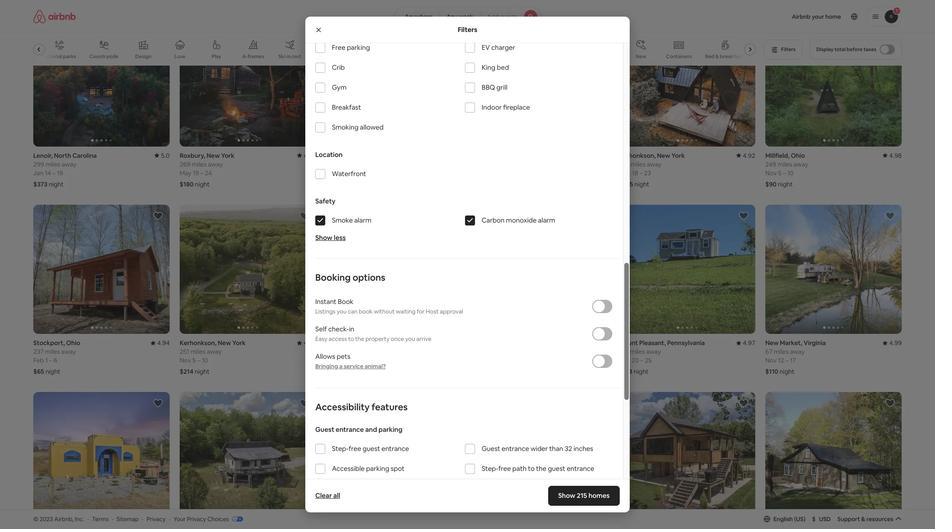 Task type: vqa. For each thing, say whether or not it's contained in the screenshot.
17
yes



Task type: describe. For each thing, give the bounding box(es) containing it.
2 privacy from the left
[[187, 516, 206, 524]]

away for roxbury, new york 269 miles away may 19 – 24 $180 night
[[208, 160, 223, 168]]

17 inside new market, virginia 67 miles away nov 12 – 17 $110 night
[[790, 357, 796, 365]]

domes
[[318, 53, 335, 60]]

crib
[[332, 63, 345, 72]]

breakfasts
[[720, 53, 745, 60]]

allowed
[[360, 123, 384, 132]]

12 inside new market, virginia 67 miles away nov 12 – 17 $110 night
[[778, 357, 784, 365]]

night inside livingston manor, new york 246 miles away nov 12 – 17 $610 night
[[341, 368, 356, 376]]

4.92 out of 5 average rating image
[[736, 152, 755, 160]]

– inside kerhonkson, new york 255 miles away dec 18 – 23 $355 night
[[640, 169, 643, 177]]

free
[[332, 43, 345, 52]]

night for new market, virginia 67 miles away nov 12 – 17 $110 night
[[780, 368, 794, 376]]

away for kerhonkson, new york 251 miles away nov 5 – 10 $214 night
[[207, 348, 222, 356]]

taxes
[[864, 46, 876, 53]]

instant book listings you can book without waiting for host approval
[[315, 298, 463, 316]]

bed
[[705, 53, 714, 60]]

your privacy choices link
[[174, 516, 243, 524]]

animal?
[[365, 363, 386, 371]]

fireplace
[[503, 103, 530, 112]]

group containing national parks
[[33, 33, 759, 66]]

$65
[[33, 368, 44, 376]]

national
[[42, 53, 62, 60]]

homes
[[589, 492, 610, 501]]

terms
[[92, 516, 109, 524]]

breakfast
[[332, 103, 361, 112]]

4.97 for york
[[304, 152, 316, 160]]

without
[[374, 308, 395, 316]]

a-frames
[[242, 53, 264, 60]]

$610
[[326, 368, 340, 376]]

allows pets bringing a service animal?
[[315, 353, 386, 371]]

display
[[816, 46, 833, 53]]

virginia
[[804, 339, 826, 347]]

1 alarm from the left
[[354, 216, 371, 225]]

new inside livingston manor, new york 246 miles away nov 12 – 17 $610 night
[[379, 339, 392, 347]]

the inside self check-in easy access to the property once you arrive
[[355, 336, 364, 343]]

new inside kerhonkson, new york 251 miles away nov 5 – 10 $214 night
[[218, 339, 231, 347]]

269
[[180, 160, 190, 168]]

carbon monoxide alarm
[[482, 216, 555, 225]]

12 inside livingston manor, new york 246 miles away nov 12 – 17 $610 night
[[339, 357, 345, 365]]

service
[[344, 363, 363, 371]]

millfield,
[[765, 152, 790, 160]]

guest entrance and parking
[[315, 426, 402, 435]]

249
[[765, 160, 776, 168]]

23
[[644, 169, 651, 177]]

4.86 out of 5 average rating image
[[297, 339, 316, 347]]

step-free path to the guest entrance
[[482, 465, 594, 474]]

pools
[[452, 53, 465, 60]]

1
[[45, 357, 48, 365]]

resources
[[866, 516, 893, 524]]

lenoir, north carolina 299 miles away jan 14 – 19 $373 night
[[33, 152, 97, 188]]

frames
[[248, 53, 264, 60]]

add to wishlist: kerhonkson, new york image
[[739, 23, 749, 33]]

miles for mount pleasant, pennsylvania 136 miles away nov 20 – 25 $133 night
[[630, 348, 645, 356]]

$133
[[619, 368, 632, 376]]

king bed
[[482, 63, 509, 72]]

anywhere
[[405, 13, 433, 20]]

amazing pools
[[430, 53, 465, 60]]

guests
[[500, 13, 517, 20]]

3 · from the left
[[142, 516, 143, 524]]

kerhonkson, new york 255 miles away dec 18 – 23 $355 night
[[619, 152, 685, 188]]

airbnb,
[[54, 516, 74, 524]]

guest for guest entrance wider than 32 inches
[[482, 445, 500, 454]]

step- for step-free guest entrance
[[332, 445, 349, 454]]

add guests button
[[480, 7, 541, 27]]

arrive
[[416, 336, 431, 343]]

nov inside "millfield, ohio 249 miles away nov 5 – 10 $90 night"
[[765, 169, 777, 177]]

filters dialog
[[305, 0, 630, 513]]

5 inside "millfield, ohio 249 miles away nov 5 – 10 $90 night"
[[778, 169, 782, 177]]

– inside the stockport, ohio 237 miles away feb 1 – 6 $65 night
[[49, 357, 52, 365]]

smoking allowed
[[332, 123, 384, 132]]

market,
[[780, 339, 802, 347]]

mount
[[619, 339, 638, 347]]

18 inside kerhonkson, new york 255 miles away dec 18 – 23 $355 night
[[632, 169, 638, 177]]

show map
[[448, 479, 477, 487]]

manor,
[[358, 339, 378, 347]]

2 may from the left
[[326, 169, 338, 177]]

bbq grill
[[482, 83, 507, 92]]

add to wishlist: roxbury, new york image
[[299, 23, 309, 33]]

1 horizontal spatial to
[[528, 465, 535, 474]]

night inside the stockport, ohio 237 miles away feb 1 – 6 $65 night
[[46, 368, 60, 376]]

york for kerhonkson, new york 255 miles away dec 18 – 23 $355 night
[[672, 152, 685, 160]]

215
[[577, 492, 587, 501]]

ev charger
[[482, 43, 515, 52]]

19 inside the roxbury, new york 269 miles away may 19 – 24 $180 night
[[193, 169, 199, 177]]

night for kerhonkson, new york 255 miles away dec 18 – 23 $355 night
[[634, 180, 649, 188]]

map
[[465, 479, 477, 487]]

allows
[[315, 353, 335, 361]]

smoke
[[332, 216, 353, 225]]

1 vertical spatial guest
[[548, 465, 565, 474]]

easy
[[315, 336, 327, 343]]

4.98 out of 5 average rating image
[[883, 152, 902, 160]]

away inside the stockport, ohio 237 miles away feb 1 – 6 $65 night
[[61, 348, 76, 356]]

roxbury, new york 269 miles away may 19 – 24 $180 night
[[180, 152, 234, 188]]

nov for kerhonkson, new york
[[180, 357, 191, 365]]

$ usd
[[812, 516, 831, 524]]

20
[[632, 357, 639, 365]]

1 vertical spatial parking
[[379, 426, 402, 435]]

free parking
[[332, 43, 370, 52]]

– inside kerhonkson, new york 251 miles away nov 5 – 10 $214 night
[[197, 357, 200, 365]]

add to wishlist: new market, virginia image
[[885, 211, 895, 221]]

kerhonkson, for 255
[[619, 152, 656, 160]]

choices
[[207, 516, 229, 524]]

listings
[[315, 308, 336, 316]]

4.99 out of 5 average rating image
[[883, 339, 902, 347]]

away for mount pleasant, pennsylvania 136 miles away nov 20 – 25 $133 night
[[646, 348, 661, 356]]

nov for new market, virginia
[[765, 357, 777, 365]]

& for bed
[[715, 53, 719, 60]]

– inside livingston manor, new york 246 miles away nov 12 – 17 $610 night
[[346, 357, 349, 365]]

filters
[[458, 25, 477, 34]]

in
[[349, 325, 354, 334]]

4.86
[[304, 339, 316, 347]]

check-
[[328, 325, 349, 334]]

free for path
[[498, 465, 511, 474]]

ski-
[[278, 53, 287, 60]]

19 inside lenoir, north carolina 299 miles away jan 14 – 19 $373 night
[[57, 169, 63, 177]]

host
[[426, 308, 439, 316]]

away inside livingston manor, new york 246 miles away nov 12 – 17 $610 night
[[354, 348, 369, 356]]

1 18 from the left
[[351, 169, 357, 177]]

show 215 homes
[[558, 492, 610, 501]]

67
[[765, 348, 772, 356]]

bed
[[497, 63, 509, 72]]

parking for accessible parking spot
[[366, 465, 389, 474]]

25
[[645, 357, 652, 365]]

pennsylvania
[[667, 339, 705, 347]]

32
[[565, 445, 572, 454]]

support & resources button
[[837, 516, 902, 524]]

add to wishlist: rockbridge baths, virginia image
[[739, 399, 749, 409]]

book
[[338, 298, 353, 307]]

ohio for stockport, ohio
[[66, 339, 80, 347]]

jan
[[33, 169, 43, 177]]

guest entrance wider than 32 inches
[[482, 445, 593, 454]]

add to wishlist: montrose, pennsylvania image
[[885, 399, 895, 409]]

smoke alarm
[[332, 216, 371, 225]]

once
[[391, 336, 404, 343]]

kerhonkson, new york 251 miles away nov 5 – 10 $214 night
[[180, 339, 246, 376]]

roxbury, for roxbury, new york
[[326, 152, 352, 160]]

display total before taxes
[[816, 46, 876, 53]]

miles for lenoir, north carolina 299 miles away jan 14 – 19 $373 night
[[45, 160, 60, 168]]



Task type: locate. For each thing, give the bounding box(es) containing it.
entrance up spot
[[382, 445, 409, 454]]

luxe
[[174, 53, 185, 60]]

may left "13"
[[326, 169, 338, 177]]

5.0
[[161, 152, 170, 160]]

to down the in on the bottom left
[[348, 336, 354, 343]]

None search field
[[394, 7, 541, 27]]

17 inside livingston manor, new york 246 miles away nov 12 – 17 $610 night
[[351, 357, 357, 365]]

1 horizontal spatial the
[[536, 465, 546, 474]]

kerhonkson, inside kerhonkson, new york 255 miles away dec 18 – 23 $355 night
[[619, 152, 656, 160]]

miles inside lenoir, north carolina 299 miles away jan 14 – 19 $373 night
[[45, 160, 60, 168]]

indoor
[[482, 103, 502, 112]]

roxbury,
[[180, 152, 205, 160], [326, 152, 352, 160]]

136
[[619, 348, 629, 356]]

night for kerhonkson, new york 251 miles away nov 5 – 10 $214 night
[[195, 368, 209, 376]]

night right $110
[[780, 368, 794, 376]]

2 19 from the left
[[193, 169, 199, 177]]

night down 24
[[195, 180, 210, 188]]

4.97 out of 5 average rating image for pennsylvania
[[736, 339, 755, 347]]

0 horizontal spatial guest
[[363, 445, 380, 454]]

0 horizontal spatial show
[[315, 234, 332, 243]]

inches
[[574, 445, 593, 454]]

0 vertical spatial to
[[348, 336, 354, 343]]

anywhere button
[[394, 7, 440, 27]]

4.88
[[596, 339, 609, 347]]

your privacy choices
[[174, 516, 229, 524]]

299
[[33, 160, 44, 168]]

away inside kerhonkson, new york 255 miles away dec 18 – 23 $355 night
[[647, 160, 662, 168]]

stockport,
[[33, 339, 65, 347]]

away for lenoir, north carolina 299 miles away jan 14 – 19 $373 night
[[62, 160, 76, 168]]

1 horizontal spatial 10
[[787, 169, 794, 177]]

night down 6
[[46, 368, 60, 376]]

york for roxbury, new york
[[368, 152, 381, 160]]

1 horizontal spatial roxbury,
[[326, 152, 352, 160]]

18 right dec
[[632, 169, 638, 177]]

2 17 from the left
[[790, 357, 796, 365]]

10 inside kerhonkson, new york 251 miles away nov 5 – 10 $214 night
[[202, 357, 208, 365]]

– inside new market, virginia 67 miles away nov 12 – 17 $110 night
[[786, 357, 789, 365]]

1 roxbury, from the left
[[180, 152, 205, 160]]

kerhonkson, for 251
[[180, 339, 216, 347]]

1 vertical spatial you
[[405, 336, 415, 343]]

& right bed
[[715, 53, 719, 60]]

new inside kerhonkson, new york 255 miles away dec 18 – 23 $355 night
[[657, 152, 670, 160]]

add to wishlist: kerhonkson, new york image
[[299, 211, 309, 221]]

miles down millfield,
[[777, 160, 792, 168]]

0 horizontal spatial may
[[180, 169, 191, 177]]

miles for kerhonkson, new york 255 miles away dec 18 – 23 $355 night
[[631, 160, 646, 168]]

may down 269
[[180, 169, 191, 177]]

2 roxbury, from the left
[[326, 152, 352, 160]]

0 vertical spatial 5
[[778, 169, 782, 177]]

1 horizontal spatial kerhonkson,
[[619, 152, 656, 160]]

add to wishlist: stockport, ohio image
[[153, 211, 163, 221]]

2 12 from the left
[[778, 357, 784, 365]]

roxbury, up may 13 – 18
[[326, 152, 352, 160]]

booking options
[[315, 272, 385, 284]]

0 vertical spatial kerhonkson,
[[619, 152, 656, 160]]

show less button
[[315, 234, 346, 243]]

miles inside the roxbury, new york 269 miles away may 19 – 24 $180 night
[[192, 160, 207, 168]]

nov down 246
[[326, 357, 337, 365]]

1 horizontal spatial privacy
[[187, 516, 206, 524]]

show for show 215 homes
[[558, 492, 575, 501]]

1 vertical spatial show
[[448, 479, 463, 487]]

&
[[715, 53, 719, 60], [861, 516, 865, 524]]

away inside kerhonkson, new york 251 miles away nov 5 – 10 $214 night
[[207, 348, 222, 356]]

containers
[[666, 53, 692, 60]]

night down 14
[[49, 180, 64, 188]]

· left your
[[169, 516, 170, 524]]

miles right 251
[[191, 348, 205, 356]]

miles inside new market, virginia 67 miles away nov 12 – 17 $110 night
[[774, 348, 789, 356]]

0 horizontal spatial alarm
[[354, 216, 371, 225]]

show less
[[315, 234, 346, 243]]

0 vertical spatial step-
[[332, 445, 349, 454]]

· right inc.
[[87, 516, 89, 524]]

away down stockport,
[[61, 348, 76, 356]]

parking right the free
[[347, 43, 370, 52]]

ohio right millfield,
[[791, 152, 805, 160]]

you inside self check-in easy access to the property once you arrive
[[405, 336, 415, 343]]

for
[[417, 308, 425, 316]]

support
[[837, 516, 860, 524]]

any week
[[446, 13, 473, 20]]

1 horizontal spatial 5
[[778, 169, 782, 177]]

countryside
[[89, 53, 118, 60]]

0 horizontal spatial 12
[[339, 357, 345, 365]]

miles inside kerhonkson, new york 255 miles away dec 18 – 23 $355 night
[[631, 160, 646, 168]]

0 horizontal spatial 19
[[57, 169, 63, 177]]

path
[[512, 465, 527, 474]]

1 vertical spatial free
[[498, 465, 511, 474]]

1 horizontal spatial show
[[448, 479, 463, 487]]

show left less
[[315, 234, 332, 243]]

12
[[339, 357, 345, 365], [778, 357, 784, 365]]

show 215 homes link
[[548, 487, 620, 507]]

nov down '249'
[[765, 169, 777, 177]]

guest down and
[[363, 445, 380, 454]]

17
[[351, 357, 357, 365], [790, 357, 796, 365]]

miles inside kerhonkson, new york 251 miles away nov 5 – 10 $214 night
[[191, 348, 205, 356]]

you down book
[[337, 308, 347, 316]]

1 horizontal spatial you
[[405, 336, 415, 343]]

add to wishlist: prattsburgh, new york image
[[299, 399, 309, 409]]

new
[[636, 53, 646, 60], [207, 152, 220, 160], [353, 152, 366, 160], [657, 152, 670, 160], [218, 339, 231, 347], [379, 339, 392, 347], [765, 339, 779, 347]]

entrance up path
[[502, 445, 529, 454]]

2 · from the left
[[112, 516, 113, 524]]

away down 'pleasant,'
[[646, 348, 661, 356]]

safety
[[315, 197, 335, 206]]

night for mount pleasant, pennsylvania 136 miles away nov 20 – 25 $133 night
[[634, 368, 649, 376]]

away down manor,
[[354, 348, 369, 356]]

night right $214
[[195, 368, 209, 376]]

nov for mount pleasant, pennsylvania
[[619, 357, 630, 365]]

free
[[349, 445, 361, 454], [498, 465, 511, 474]]

0 vertical spatial guest
[[315, 426, 334, 435]]

york inside kerhonkson, new york 251 miles away nov 5 – 10 $214 night
[[232, 339, 246, 347]]

2 18 from the left
[[632, 169, 638, 177]]

alarm
[[354, 216, 371, 225], [538, 216, 555, 225]]

0 vertical spatial guest
[[363, 445, 380, 454]]

0 horizontal spatial privacy
[[147, 516, 166, 524]]

0 vertical spatial the
[[355, 336, 364, 343]]

night right $610
[[341, 368, 356, 376]]

4 · from the left
[[169, 516, 170, 524]]

dec
[[619, 169, 631, 177]]

entrance left and
[[336, 426, 364, 435]]

total
[[835, 46, 846, 53]]

night inside lenoir, north carolina 299 miles away jan 14 – 19 $373 night
[[49, 180, 64, 188]]

4.97 for pennsylvania
[[743, 339, 755, 347]]

$90
[[765, 180, 777, 188]]

· left privacy link
[[142, 516, 143, 524]]

waterfront
[[332, 170, 366, 178]]

5 down millfield,
[[778, 169, 782, 177]]

away inside new market, virginia 67 miles away nov 12 – 17 $110 night
[[790, 348, 805, 356]]

1 horizontal spatial 17
[[790, 357, 796, 365]]

– inside the roxbury, new york 269 miles away may 19 – 24 $180 night
[[200, 169, 203, 177]]

0 horizontal spatial to
[[348, 336, 354, 343]]

miles right 67
[[774, 348, 789, 356]]

night inside 'mount pleasant, pennsylvania 136 miles away nov 20 – 25 $133 night'
[[634, 368, 649, 376]]

away inside lenoir, north carolina 299 miles away jan 14 – 19 $373 night
[[62, 160, 76, 168]]

miles up '20'
[[630, 348, 645, 356]]

0 horizontal spatial free
[[349, 445, 361, 454]]

0 vertical spatial parking
[[347, 43, 370, 52]]

0 vertical spatial show
[[315, 234, 332, 243]]

18 right "13"
[[351, 169, 357, 177]]

to right path
[[528, 465, 535, 474]]

$355
[[619, 180, 633, 188]]

away inside the roxbury, new york 269 miles away may 19 – 24 $180 night
[[208, 160, 223, 168]]

& right support
[[861, 516, 865, 524]]

can
[[348, 308, 358, 316]]

parking right and
[[379, 426, 402, 435]]

5 up $214
[[192, 357, 196, 365]]

19 left 24
[[193, 169, 199, 177]]

2 alarm from the left
[[538, 216, 555, 225]]

1 vertical spatial 5
[[192, 357, 196, 365]]

0 horizontal spatial the
[[355, 336, 364, 343]]

add to wishlist: millfield, ohio image
[[885, 23, 895, 33]]

0 vertical spatial free
[[349, 445, 361, 454]]

0 horizontal spatial &
[[715, 53, 719, 60]]

6
[[54, 357, 57, 365]]

nov down 67
[[765, 357, 777, 365]]

kerhonkson,
[[619, 152, 656, 160], [180, 339, 216, 347]]

show for show map
[[448, 479, 463, 487]]

parking for free parking
[[347, 43, 370, 52]]

away up 23
[[647, 160, 662, 168]]

1 horizontal spatial 4.97
[[743, 339, 755, 347]]

1 vertical spatial &
[[861, 516, 865, 524]]

1 horizontal spatial 19
[[193, 169, 199, 177]]

away for new market, virginia 67 miles away nov 12 – 17 $110 night
[[790, 348, 805, 356]]

1 vertical spatial 10
[[202, 357, 208, 365]]

4.94 out of 5 average rating image
[[150, 339, 170, 347]]

gym
[[332, 83, 347, 92]]

1 vertical spatial 4.97
[[743, 339, 755, 347]]

1 17 from the left
[[351, 357, 357, 365]]

2 horizontal spatial show
[[558, 492, 575, 501]]

14
[[45, 169, 51, 177]]

nov inside kerhonkson, new york 251 miles away nov 5 – 10 $214 night
[[180, 357, 191, 365]]

0 vertical spatial &
[[715, 53, 719, 60]]

0 vertical spatial 4.97 out of 5 average rating image
[[297, 152, 316, 160]]

19 right 14
[[57, 169, 63, 177]]

0 horizontal spatial 17
[[351, 357, 357, 365]]

entrance
[[336, 426, 364, 435], [382, 445, 409, 454], [502, 445, 529, 454], [567, 465, 594, 474]]

& for support
[[861, 516, 865, 524]]

features
[[372, 402, 408, 413]]

ohio inside "millfield, ohio 249 miles away nov 5 – 10 $90 night"
[[791, 152, 805, 160]]

guest down than
[[548, 465, 565, 474]]

york inside the roxbury, new york 269 miles away may 19 – 24 $180 night
[[221, 152, 234, 160]]

step- up accessible
[[332, 445, 349, 454]]

1 horizontal spatial free
[[498, 465, 511, 474]]

roxbury, new york
[[326, 152, 381, 160]]

clear all
[[315, 492, 340, 501]]

nov
[[765, 169, 777, 177], [180, 357, 191, 365], [326, 357, 337, 365], [619, 357, 630, 365], [765, 357, 777, 365]]

miles up 6
[[45, 348, 60, 356]]

17 right pets
[[351, 357, 357, 365]]

nov inside livingston manor, new york 246 miles away nov 12 – 17 $610 night
[[326, 357, 337, 365]]

night down 23
[[634, 180, 649, 188]]

0 horizontal spatial guest
[[315, 426, 334, 435]]

miles up 14
[[45, 160, 60, 168]]

design
[[135, 53, 151, 60]]

4.97 out of 5 average rating image for york
[[297, 152, 316, 160]]

privacy right your
[[187, 516, 206, 524]]

away inside 'mount pleasant, pennsylvania 136 miles away nov 20 – 25 $133 night'
[[646, 348, 661, 356]]

add to wishlist: lenoir, north carolina image
[[153, 23, 163, 33]]

night inside "millfield, ohio 249 miles away nov 5 – 10 $90 night"
[[778, 180, 793, 188]]

york for kerhonkson, new york 251 miles away nov 5 – 10 $214 night
[[232, 339, 246, 347]]

1 horizontal spatial ohio
[[791, 152, 805, 160]]

entrance down inches
[[567, 465, 594, 474]]

the down "wider"
[[536, 465, 546, 474]]

millfield, ohio 249 miles away nov 5 – 10 $90 night
[[765, 152, 808, 188]]

1 horizontal spatial &
[[861, 516, 865, 524]]

0 vertical spatial 10
[[787, 169, 794, 177]]

nov inside 'mount pleasant, pennsylvania 136 miles away nov 20 – 25 $133 night'
[[619, 357, 630, 365]]

york inside livingston manor, new york 246 miles away nov 12 – 17 $610 night
[[393, 339, 407, 347]]

step- left path
[[482, 465, 498, 474]]

1 vertical spatial 4.97 out of 5 average rating image
[[736, 339, 755, 347]]

1 horizontal spatial guest
[[548, 465, 565, 474]]

5.0 out of 5 average rating image
[[154, 152, 170, 160]]

show left the map
[[448, 479, 463, 487]]

bringing
[[315, 363, 338, 371]]

night inside kerhonkson, new york 251 miles away nov 5 – 10 $214 night
[[195, 368, 209, 376]]

nov down 136 at the right bottom of page
[[619, 357, 630, 365]]

to inside self check-in easy access to the property once you arrive
[[348, 336, 354, 343]]

away right 251
[[207, 348, 222, 356]]

free left path
[[498, 465, 511, 474]]

©
[[33, 516, 38, 524]]

miles down livingston
[[338, 348, 353, 356]]

– inside 'mount pleasant, pennsylvania 136 miles away nov 20 – 25 $133 night'
[[640, 357, 643, 365]]

1 horizontal spatial 18
[[632, 169, 638, 177]]

profile element
[[551, 0, 902, 33]]

york for roxbury, new york 269 miles away may 19 – 24 $180 night
[[221, 152, 234, 160]]

york inside kerhonkson, new york 255 miles away dec 18 – 23 $355 night
[[672, 152, 685, 160]]

none search field containing anywhere
[[394, 7, 541, 27]]

away inside "millfield, ohio 249 miles away nov 5 – 10 $90 night"
[[794, 160, 808, 168]]

guest up show map button
[[482, 445, 500, 454]]

show for show less
[[315, 234, 332, 243]]

away for kerhonkson, new york 255 miles away dec 18 – 23 $355 night
[[647, 160, 662, 168]]

new inside new market, virginia 67 miles away nov 12 – 17 $110 night
[[765, 339, 779, 347]]

roxbury, up 269
[[180, 152, 205, 160]]

step- for step-free path to the guest entrance
[[482, 465, 498, 474]]

· right terms link
[[112, 516, 113, 524]]

0 horizontal spatial 4.97
[[304, 152, 316, 160]]

inc.
[[75, 516, 84, 524]]

0 horizontal spatial roxbury,
[[180, 152, 205, 160]]

away
[[62, 160, 76, 168], [208, 160, 223, 168], [647, 160, 662, 168], [794, 160, 808, 168], [61, 348, 76, 356], [207, 348, 222, 356], [354, 348, 369, 356], [646, 348, 661, 356], [790, 348, 805, 356]]

kerhonkson, up "255"
[[619, 152, 656, 160]]

play
[[212, 53, 221, 60]]

roxbury, for roxbury, new york 269 miles away may 19 – 24 $180 night
[[180, 152, 205, 160]]

0 horizontal spatial 10
[[202, 357, 208, 365]]

and
[[365, 426, 377, 435]]

1 horizontal spatial may
[[326, 169, 338, 177]]

1 vertical spatial guest
[[482, 445, 500, 454]]

night for lenoir, north carolina 299 miles away jan 14 – 19 $373 night
[[49, 180, 64, 188]]

1 vertical spatial the
[[536, 465, 546, 474]]

0 horizontal spatial 4.97 out of 5 average rating image
[[297, 152, 316, 160]]

1 vertical spatial kerhonkson,
[[180, 339, 216, 347]]

1 12 from the left
[[339, 357, 345, 365]]

alarm right smoke
[[354, 216, 371, 225]]

night inside the roxbury, new york 269 miles away may 19 – 24 $180 night
[[195, 180, 210, 188]]

the left the property
[[355, 336, 364, 343]]

alarm right monoxide at the right
[[538, 216, 555, 225]]

show inside button
[[448, 479, 463, 487]]

instant
[[315, 298, 336, 307]]

1 vertical spatial step-
[[482, 465, 498, 474]]

4.88 out of 5 average rating image
[[590, 339, 609, 347]]

add to wishlist: mount pleasant, pennsylvania image
[[739, 211, 749, 221]]

miles up 23
[[631, 160, 646, 168]]

nov inside new market, virginia 67 miles away nov 12 – 17 $110 night
[[765, 357, 777, 365]]

show left 215
[[558, 492, 575, 501]]

2 vertical spatial show
[[558, 492, 575, 501]]

1 19 from the left
[[57, 169, 63, 177]]

246
[[326, 348, 337, 356]]

away right '249'
[[794, 160, 808, 168]]

1 · from the left
[[87, 516, 89, 524]]

10 inside "millfield, ohio 249 miles away nov 5 – 10 $90 night"
[[787, 169, 794, 177]]

0 horizontal spatial 18
[[351, 169, 357, 177]]

miles inside 'mount pleasant, pennsylvania 136 miles away nov 20 – 25 $133 night'
[[630, 348, 645, 356]]

night inside kerhonkson, new york 255 miles away dec 18 – 23 $355 night
[[634, 180, 649, 188]]

ohio inside the stockport, ohio 237 miles away feb 1 – 6 $65 night
[[66, 339, 80, 347]]

miles
[[45, 160, 60, 168], [192, 160, 207, 168], [631, 160, 646, 168], [777, 160, 792, 168], [45, 348, 60, 356], [191, 348, 205, 356], [338, 348, 353, 356], [630, 348, 645, 356], [774, 348, 789, 356]]

waiting
[[396, 308, 415, 316]]

night for roxbury, new york 269 miles away may 19 – 24 $180 night
[[195, 180, 210, 188]]

night right $90
[[778, 180, 793, 188]]

terms · sitemap · privacy
[[92, 516, 166, 524]]

miles inside the stockport, ohio 237 miles away feb 1 – 6 $65 night
[[45, 348, 60, 356]]

accessibility
[[315, 402, 370, 413]]

options
[[353, 272, 385, 284]]

– inside lenoir, north carolina 299 miles away jan 14 – 19 $373 night
[[52, 169, 56, 177]]

4.99
[[889, 339, 902, 347]]

1 horizontal spatial 4.97 out of 5 average rating image
[[736, 339, 755, 347]]

kerhonkson, up 251
[[180, 339, 216, 347]]

may 13 – 18
[[326, 169, 357, 177]]

251
[[180, 348, 189, 356]]

1 horizontal spatial 12
[[778, 357, 784, 365]]

night down '20'
[[634, 368, 649, 376]]

away up 24
[[208, 160, 223, 168]]

miles inside livingston manor, new york 246 miles away nov 12 – 17 $610 night
[[338, 348, 353, 356]]

1 vertical spatial ohio
[[66, 339, 80, 347]]

kerhonkson, inside kerhonkson, new york 251 miles away nov 5 – 10 $214 night
[[180, 339, 216, 347]]

english (us)
[[773, 516, 806, 524]]

0 horizontal spatial kerhonkson,
[[180, 339, 216, 347]]

17 down market,
[[790, 357, 796, 365]]

1 privacy from the left
[[147, 516, 166, 524]]

terms link
[[92, 516, 109, 524]]

ohio for millfield, ohio
[[791, 152, 805, 160]]

parks
[[63, 53, 76, 60]]

miles inside "millfield, ohio 249 miles away nov 5 – 10 $90 night"
[[777, 160, 792, 168]]

night inside new market, virginia 67 miles away nov 12 – 17 $110 night
[[780, 368, 794, 376]]

0 vertical spatial ohio
[[791, 152, 805, 160]]

ohio right stockport,
[[66, 339, 80, 347]]

free for guest
[[349, 445, 361, 454]]

privacy left your
[[147, 516, 166, 524]]

away down north
[[62, 160, 76, 168]]

0 vertical spatial you
[[337, 308, 347, 316]]

miles for roxbury, new york 269 miles away may 19 – 24 $180 night
[[192, 160, 207, 168]]

1 horizontal spatial guest
[[482, 445, 500, 454]]

lenoir,
[[33, 152, 53, 160]]

1 horizontal spatial alarm
[[538, 216, 555, 225]]

–
[[52, 169, 56, 177], [200, 169, 203, 177], [347, 169, 350, 177], [640, 169, 643, 177], [783, 169, 786, 177], [49, 357, 52, 365], [197, 357, 200, 365], [346, 357, 349, 365], [640, 357, 643, 365], [786, 357, 789, 365]]

you inside instant book listings you can book without waiting for host approval
[[337, 308, 347, 316]]

4.98
[[889, 152, 902, 160]]

parking left spot
[[366, 465, 389, 474]]

add to wishlist: creola, ohio image
[[153, 399, 163, 409]]

nov down 251
[[180, 357, 191, 365]]

guest for guest entrance and parking
[[315, 426, 334, 435]]

0 horizontal spatial 5
[[192, 357, 196, 365]]

guest down accessibility
[[315, 426, 334, 435]]

0 horizontal spatial ohio
[[66, 339, 80, 347]]

2023
[[40, 516, 53, 524]]

group
[[33, 17, 170, 147], [180, 17, 316, 147], [326, 17, 463, 147], [473, 17, 609, 147], [619, 17, 755, 147], [765, 17, 902, 147], [33, 33, 759, 66], [33, 205, 170, 335], [180, 205, 316, 335], [326, 205, 463, 335], [473, 205, 609, 335], [619, 205, 755, 335], [765, 205, 902, 335], [33, 393, 170, 522], [180, 393, 316, 522], [326, 393, 463, 522], [473, 393, 609, 522], [619, 393, 755, 522], [765, 393, 902, 522]]

sitemap
[[117, 516, 139, 524]]

free down guest entrance and parking
[[349, 445, 361, 454]]

miles up 24
[[192, 160, 207, 168]]

may inside the roxbury, new york 269 miles away may 19 – 24 $180 night
[[180, 169, 191, 177]]

you right once
[[405, 336, 415, 343]]

1 horizontal spatial step-
[[482, 465, 498, 474]]

0 horizontal spatial you
[[337, 308, 347, 316]]

week
[[458, 13, 473, 20]]

0 vertical spatial 4.97
[[304, 152, 316, 160]]

1 vertical spatial to
[[528, 465, 535, 474]]

5 inside kerhonkson, new york 251 miles away nov 5 – 10 $214 night
[[192, 357, 196, 365]]

4.97 out of 5 average rating image
[[297, 152, 316, 160], [736, 339, 755, 347]]

roxbury, inside the roxbury, new york 269 miles away may 19 – 24 $180 night
[[180, 152, 205, 160]]

new inside the roxbury, new york 269 miles away may 19 – 24 $180 night
[[207, 152, 220, 160]]

away down market,
[[790, 348, 805, 356]]

2 vertical spatial parking
[[366, 465, 389, 474]]

bed & breakfasts
[[705, 53, 745, 60]]

ev
[[482, 43, 490, 52]]

miles for new market, virginia 67 miles away nov 12 – 17 $110 night
[[774, 348, 789, 356]]

0 horizontal spatial step-
[[332, 445, 349, 454]]

1 may from the left
[[180, 169, 191, 177]]

miles for kerhonkson, new york 251 miles away nov 5 – 10 $214 night
[[191, 348, 205, 356]]

– inside "millfield, ohio 249 miles away nov 5 – 10 $90 night"
[[783, 169, 786, 177]]



